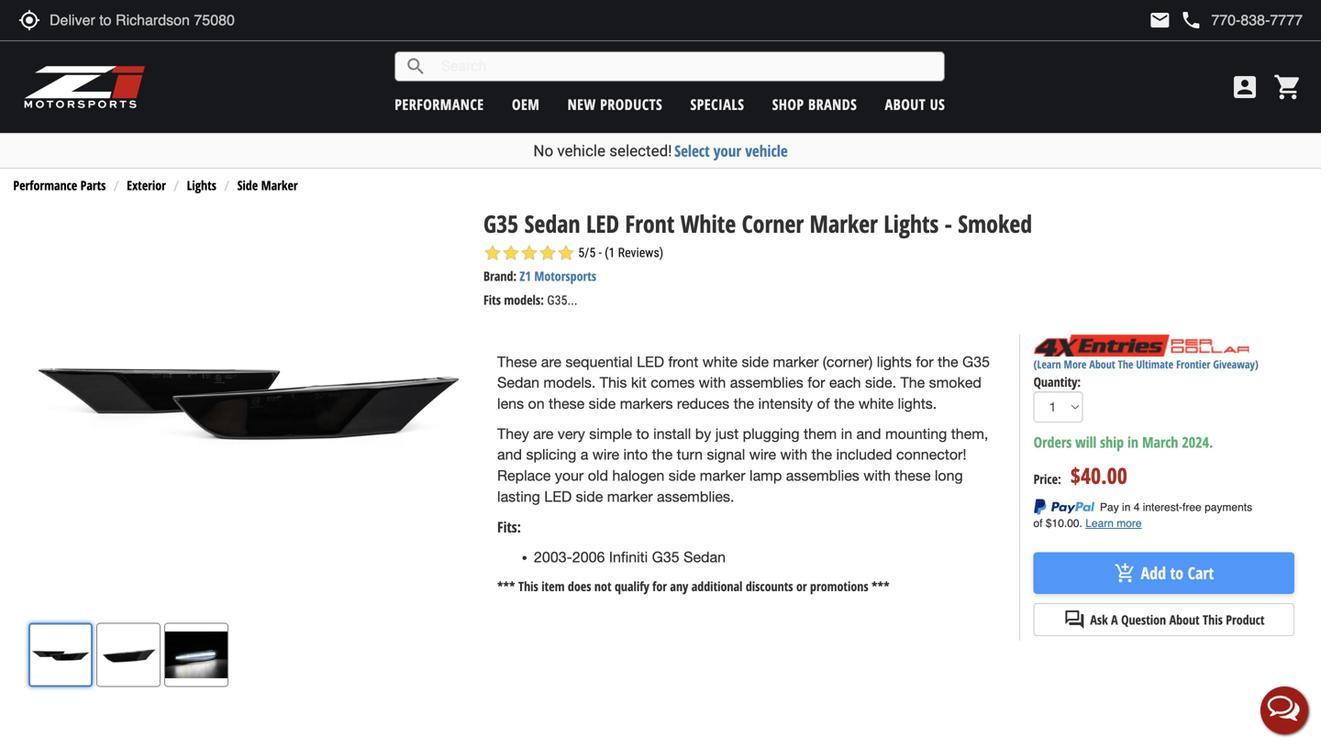 Task type: locate. For each thing, give the bounding box(es) containing it.
0 horizontal spatial marker
[[607, 488, 653, 505]]

these
[[497, 354, 537, 370]]

sedan down these
[[497, 374, 539, 391]]

side marker link
[[237, 177, 298, 194]]

this left item
[[518, 578, 538, 595]]

performance link
[[395, 94, 484, 114]]

1 vertical spatial about
[[1089, 357, 1115, 372]]

mail phone
[[1149, 9, 1202, 31]]

this
[[600, 374, 627, 391], [518, 578, 538, 595], [1203, 612, 1223, 629]]

0 vertical spatial marker
[[773, 354, 819, 370]]

*** right promotions
[[872, 578, 889, 595]]

and up included
[[856, 426, 881, 443]]

1 horizontal spatial for
[[807, 374, 825, 391]]

0 vertical spatial to
[[636, 426, 649, 443]]

marker
[[261, 177, 298, 194], [810, 207, 878, 240]]

2 wire from the left
[[749, 447, 776, 464]]

about right question
[[1169, 612, 1200, 629]]

are up splicing
[[533, 426, 554, 443]]

item
[[541, 578, 565, 595]]

2 horizontal spatial g35
[[962, 354, 990, 370]]

about left us
[[885, 94, 926, 114]]

white
[[703, 354, 738, 370], [859, 395, 894, 412]]

phone link
[[1180, 9, 1303, 31]]

with up reduces
[[699, 374, 726, 391]]

g35 sedan led front white corner marker lights - smoked star star star star star 5/5 - (1 reviews) brand: z1 motorsports fits models: g35...
[[484, 207, 1032, 309]]

1 vertical spatial white
[[859, 395, 894, 412]]

(learn more about the ultimate frontier giveaway)
[[1034, 357, 1258, 372]]

0 horizontal spatial and
[[497, 447, 522, 464]]

1 vertical spatial g35
[[962, 354, 990, 370]]

wire up lamp
[[749, 447, 776, 464]]

1 horizontal spatial wire
[[749, 447, 776, 464]]

2 horizontal spatial with
[[863, 468, 891, 484]]

g35
[[484, 207, 519, 240], [962, 354, 990, 370], [652, 549, 679, 566]]

to up into in the left of the page
[[636, 426, 649, 443]]

splicing
[[526, 447, 576, 464]]

not
[[594, 578, 611, 595]]

and down they
[[497, 447, 522, 464]]

side up "simple"
[[589, 395, 616, 412]]

lens
[[497, 395, 524, 412]]

are
[[541, 354, 561, 370], [533, 426, 554, 443]]

1 horizontal spatial these
[[895, 468, 931, 484]]

about inside "question_answer ask a question about this product"
[[1169, 612, 1200, 629]]

0 vertical spatial g35
[[484, 207, 519, 240]]

front
[[625, 207, 675, 240]]

performance parts link
[[13, 177, 106, 194]]

***
[[497, 578, 515, 595], [872, 578, 889, 595]]

very
[[558, 426, 585, 443]]

the left 'ultimate' at top
[[1118, 357, 1133, 372]]

2 horizontal spatial this
[[1203, 612, 1223, 629]]

the
[[938, 354, 958, 370], [734, 395, 754, 412], [834, 395, 855, 412], [652, 447, 673, 464], [811, 447, 832, 464]]

1 vertical spatial this
[[518, 578, 538, 595]]

connector!
[[896, 447, 966, 464]]

sedan
[[524, 207, 580, 240], [497, 374, 539, 391], [684, 549, 726, 566]]

included
[[836, 447, 892, 464]]

1 vertical spatial assemblies
[[786, 468, 859, 484]]

these down connector!
[[895, 468, 931, 484]]

0 horizontal spatial marker
[[261, 177, 298, 194]]

1 horizontal spatial led
[[586, 207, 619, 240]]

1 vertical spatial sedan
[[497, 374, 539, 391]]

us
[[930, 94, 945, 114]]

4 star from the left
[[539, 244, 557, 263]]

2 vertical spatial sedan
[[684, 549, 726, 566]]

in
[[841, 426, 852, 443], [1128, 432, 1139, 452]]

g35 inside these are sequential led front white side marker (corner) lights for the g35 sedan models. this kit comes with assemblies for each side. the smoked lens on these side markers reduces the intensity of the white lights.
[[962, 354, 990, 370]]

vehicle
[[745, 140, 788, 161], [557, 142, 606, 160]]

side up intensity
[[742, 354, 769, 370]]

your inside they are very simple to install by just plugging them in and mounting them, and splicing a wire into the turn signal wire with the included connector! replace your old halogen side marker lamp assemblies with these long lasting led side marker assemblies.
[[555, 468, 584, 484]]

sedan up the 5/5 -
[[524, 207, 580, 240]]

vehicle right no
[[557, 142, 606, 160]]

your right "select"
[[714, 140, 741, 161]]

1 vertical spatial and
[[497, 447, 522, 464]]

marker right corner
[[810, 207, 878, 240]]

marker down halogen
[[607, 488, 653, 505]]

1 horizontal spatial the
[[1118, 357, 1133, 372]]

led inside g35 sedan led front white corner marker lights - smoked star star star star star 5/5 - (1 reviews) brand: z1 motorsports fits models: g35...
[[586, 207, 619, 240]]

1 horizontal spatial to
[[1170, 562, 1184, 585]]

2 vertical spatial g35
[[652, 549, 679, 566]]

marker right side
[[261, 177, 298, 194]]

led up "kit"
[[637, 354, 664, 370]]

1 horizontal spatial with
[[780, 447, 807, 464]]

the right of
[[834, 395, 855, 412]]

0 vertical spatial your
[[714, 140, 741, 161]]

2 *** from the left
[[872, 578, 889, 595]]

2 vertical spatial led
[[544, 488, 572, 505]]

2 horizontal spatial for
[[916, 354, 934, 370]]

white down side.
[[859, 395, 894, 412]]

to inside they are very simple to install by just plugging them in and mounting them, and splicing a wire into the turn signal wire with the included connector! replace your old halogen side marker lamp assemblies with these long lasting led side marker assemblies.
[[636, 426, 649, 443]]

0 horizontal spatial wire
[[592, 447, 619, 464]]

5 star from the left
[[557, 244, 575, 263]]

lights
[[877, 354, 912, 370]]

0 vertical spatial the
[[1118, 357, 1133, 372]]

1 vertical spatial lights
[[884, 207, 939, 240]]

each
[[829, 374, 861, 391]]

add
[[1141, 562, 1166, 585]]

lights left side
[[187, 177, 216, 194]]

2006
[[572, 549, 605, 566]]

fits:
[[497, 517, 521, 537]]

-
[[945, 207, 952, 240]]

these down models.
[[549, 395, 585, 412]]

g35 up the brand:
[[484, 207, 519, 240]]

with
[[699, 374, 726, 391], [780, 447, 807, 464], [863, 468, 891, 484]]

0 vertical spatial this
[[600, 374, 627, 391]]

in right "them"
[[841, 426, 852, 443]]

0 vertical spatial sedan
[[524, 207, 580, 240]]

smoked
[[958, 207, 1032, 240]]

add_shopping_cart
[[1114, 563, 1136, 585]]

0 vertical spatial these
[[549, 395, 585, 412]]

about right more in the right top of the page
[[1089, 357, 1115, 372]]

0 vertical spatial led
[[586, 207, 619, 240]]

0 horizontal spatial vehicle
[[557, 142, 606, 160]]

for right lights
[[916, 354, 934, 370]]

5/5 -
[[578, 246, 602, 261]]

0 vertical spatial assemblies
[[730, 374, 803, 391]]

2 vertical spatial with
[[863, 468, 891, 484]]

z1 motorsports logo image
[[23, 64, 146, 110]]

0 vertical spatial about
[[885, 94, 926, 114]]

on
[[528, 395, 545, 412]]

this inside "question_answer ask a question about this product"
[[1203, 612, 1223, 629]]

the down "them"
[[811, 447, 832, 464]]

1 horizontal spatial in
[[1128, 432, 1139, 452]]

with down plugging
[[780, 447, 807, 464]]

1 horizontal spatial marker
[[810, 207, 878, 240]]

phone
[[1180, 9, 1202, 31]]

new products link
[[568, 94, 663, 114]]

assemblies down "them"
[[786, 468, 859, 484]]

1 vertical spatial the
[[900, 374, 925, 391]]

are inside these are sequential led front white side marker (corner) lights for the g35 sedan models. this kit comes with assemblies for each side. the smoked lens on these side markers reduces the intensity of the white lights.
[[541, 354, 561, 370]]

them,
[[951, 426, 988, 443]]

0 horizontal spatial to
[[636, 426, 649, 443]]

0 vertical spatial marker
[[261, 177, 298, 194]]

0 horizontal spatial the
[[900, 374, 925, 391]]

0 vertical spatial for
[[916, 354, 934, 370]]

0 horizontal spatial about
[[885, 94, 926, 114]]

ask
[[1090, 612, 1108, 629]]

ultimate
[[1136, 357, 1173, 372]]

marker inside g35 sedan led front white corner marker lights - smoked star star star star star 5/5 - (1 reviews) brand: z1 motorsports fits models: g35...
[[810, 207, 878, 240]]

and
[[856, 426, 881, 443], [497, 447, 522, 464]]

1 horizontal spatial lights
[[884, 207, 939, 240]]

white right front
[[703, 354, 738, 370]]

to right the "add"
[[1170, 562, 1184, 585]]

1 vertical spatial for
[[807, 374, 825, 391]]

led right lasting
[[544, 488, 572, 505]]

performance
[[395, 94, 484, 114]]

with down included
[[863, 468, 891, 484]]

0 vertical spatial white
[[703, 354, 738, 370]]

just
[[715, 426, 739, 443]]

for up of
[[807, 374, 825, 391]]

assemblies inside they are very simple to install by just plugging them in and mounting them, and splicing a wire into the turn signal wire with the included connector! replace your old halogen side marker lamp assemblies with these long lasting led side marker assemblies.
[[786, 468, 859, 484]]

g35 up 'any'
[[652, 549, 679, 566]]

no
[[533, 142, 553, 160]]

0 horizontal spatial lights
[[187, 177, 216, 194]]

assemblies.
[[657, 488, 734, 505]]

intensity
[[758, 395, 813, 412]]

side down turn
[[669, 468, 696, 484]]

1 horizontal spatial this
[[600, 374, 627, 391]]

are inside they are very simple to install by just plugging them in and mounting them, and splicing a wire into the turn signal wire with the included connector! replace your old halogen side marker lamp assemblies with these long lasting led side marker assemblies.
[[533, 426, 554, 443]]

g35 up the smoked on the bottom of page
[[962, 354, 990, 370]]

parts
[[80, 177, 106, 194]]

0 horizontal spatial g35
[[484, 207, 519, 240]]

0 vertical spatial are
[[541, 354, 561, 370]]

your down the a on the bottom of page
[[555, 468, 584, 484]]

this down sequential
[[600, 374, 627, 391]]

products
[[600, 94, 663, 114]]

2 horizontal spatial about
[[1169, 612, 1200, 629]]

vehicle down shop
[[745, 140, 788, 161]]

2003-
[[534, 549, 572, 566]]

1 horizontal spatial ***
[[872, 578, 889, 595]]

search
[[405, 56, 427, 78]]

this left product
[[1203, 612, 1223, 629]]

0 horizontal spatial in
[[841, 426, 852, 443]]

marker down signal
[[700, 468, 745, 484]]

0 horizontal spatial for
[[652, 578, 667, 595]]

2 horizontal spatial led
[[637, 354, 664, 370]]

0 horizontal spatial with
[[699, 374, 726, 391]]

0 vertical spatial with
[[699, 374, 726, 391]]

a
[[1111, 612, 1118, 629]]

1 vertical spatial with
[[780, 447, 807, 464]]

1 vertical spatial led
[[637, 354, 664, 370]]

1 horizontal spatial and
[[856, 426, 881, 443]]

are up models.
[[541, 354, 561, 370]]

0 horizontal spatial led
[[544, 488, 572, 505]]

long
[[935, 468, 963, 484]]

side.
[[865, 374, 896, 391]]

led up the 5/5 -
[[586, 207, 619, 240]]

(learn more about the ultimate frontier giveaway) link
[[1034, 357, 1258, 372]]

2 horizontal spatial marker
[[773, 354, 819, 370]]

selected!
[[609, 142, 672, 160]]

price: $40.00
[[1034, 461, 1127, 491]]

1 horizontal spatial marker
[[700, 468, 745, 484]]

the up lights.
[[900, 374, 925, 391]]

0 horizontal spatial white
[[703, 354, 738, 370]]

with inside these are sequential led front white side marker (corner) lights for the g35 sedan models. this kit comes with assemblies for each side. the smoked lens on these side markers reduces the intensity of the white lights.
[[699, 374, 726, 391]]

for left 'any'
[[652, 578, 667, 595]]

2 vertical spatial about
[[1169, 612, 1200, 629]]

frontier
[[1176, 357, 1210, 372]]

lights left -
[[884, 207, 939, 240]]

*** left item
[[497, 578, 515, 595]]

1 horizontal spatial white
[[859, 395, 894, 412]]

1 vertical spatial are
[[533, 426, 554, 443]]

in right ship
[[1128, 432, 1139, 452]]

orders will ship in march 2024.
[[1034, 432, 1217, 452]]

0 horizontal spatial ***
[[497, 578, 515, 595]]

$40.00
[[1070, 461, 1127, 491]]

assemblies up intensity
[[730, 374, 803, 391]]

about
[[885, 94, 926, 114], [1089, 357, 1115, 372], [1169, 612, 1200, 629]]

price:
[[1034, 470, 1061, 488]]

1 vertical spatial your
[[555, 468, 584, 484]]

1 vertical spatial marker
[[810, 207, 878, 240]]

shopping_cart
[[1273, 72, 1303, 102]]

0 vertical spatial lights
[[187, 177, 216, 194]]

select
[[674, 140, 710, 161]]

specials
[[690, 94, 744, 114]]

star
[[484, 244, 502, 263], [502, 244, 520, 263], [520, 244, 539, 263], [539, 244, 557, 263], [557, 244, 575, 263]]

specials link
[[690, 94, 744, 114]]

wire right the a on the bottom of page
[[592, 447, 619, 464]]

1 vertical spatial these
[[895, 468, 931, 484]]

1 *** from the left
[[497, 578, 515, 595]]

old
[[588, 468, 608, 484]]

a
[[580, 447, 588, 464]]

2 vertical spatial this
[[1203, 612, 1223, 629]]

exterior
[[127, 177, 166, 194]]

sedan up *** this item does not qualify for any additional discounts or promotions ***
[[684, 549, 726, 566]]

0 horizontal spatial these
[[549, 395, 585, 412]]

1 vertical spatial marker
[[700, 468, 745, 484]]

0 horizontal spatial your
[[555, 468, 584, 484]]

these inside they are very simple to install by just plugging them in and mounting them, and splicing a wire into the turn signal wire with the included connector! replace your old halogen side marker lamp assemblies with these long lasting led side marker assemblies.
[[895, 468, 931, 484]]

1 wire from the left
[[592, 447, 619, 464]]

marker up intensity
[[773, 354, 819, 370]]

2 vertical spatial for
[[652, 578, 667, 595]]

0 horizontal spatial this
[[518, 578, 538, 595]]



Task type: vqa. For each thing, say whether or not it's contained in the screenshot.
the "phone" link
yes



Task type: describe. For each thing, give the bounding box(es) containing it.
are for these
[[541, 354, 561, 370]]

lights link
[[187, 177, 216, 194]]

plugging
[[743, 426, 800, 443]]

*** this item does not qualify for any additional discounts or promotions ***
[[497, 578, 889, 595]]

side down old
[[576, 488, 603, 505]]

reduces
[[677, 395, 729, 412]]

white
[[680, 207, 736, 240]]

lights inside g35 sedan led front white corner marker lights - smoked star star star star star 5/5 - (1 reviews) brand: z1 motorsports fits models: g35...
[[884, 207, 939, 240]]

led inside these are sequential led front white side marker (corner) lights for the g35 sedan models. this kit comes with assemblies for each side. the smoked lens on these side markers reduces the intensity of the white lights.
[[637, 354, 664, 370]]

1 horizontal spatial vehicle
[[745, 140, 788, 161]]

march
[[1142, 432, 1178, 452]]

the down install
[[652, 447, 673, 464]]

account_box link
[[1226, 72, 1264, 102]]

sedan inside g35 sedan led front white corner marker lights - smoked star star star star star 5/5 - (1 reviews) brand: z1 motorsports fits models: g35...
[[524, 207, 580, 240]]

install
[[653, 426, 691, 443]]

halogen
[[612, 468, 664, 484]]

shop brands
[[772, 94, 857, 114]]

the up just
[[734, 395, 754, 412]]

quantity:
[[1034, 373, 1081, 391]]

fits
[[484, 291, 501, 309]]

1 star from the left
[[484, 244, 502, 263]]

led inside they are very simple to install by just plugging them in and mounting them, and splicing a wire into the turn signal wire with the included connector! replace your old halogen side marker lamp assemblies with these long lasting led side marker assemblies.
[[544, 488, 572, 505]]

more
[[1064, 357, 1087, 372]]

new
[[568, 94, 596, 114]]

z1 motorsports link
[[520, 268, 596, 285]]

question_answer
[[1064, 609, 1086, 631]]

2 star from the left
[[502, 244, 520, 263]]

promotions
[[810, 578, 868, 595]]

models.
[[543, 374, 596, 391]]

shopping_cart link
[[1269, 72, 1303, 102]]

oem
[[512, 94, 540, 114]]

the up the smoked on the bottom of page
[[938, 354, 958, 370]]

about us
[[885, 94, 945, 114]]

markers
[[620, 395, 673, 412]]

marker inside these are sequential led front white side marker (corner) lights for the g35 sedan models. this kit comes with assemblies for each side. the smoked lens on these side markers reduces the intensity of the white lights.
[[773, 354, 819, 370]]

question
[[1121, 612, 1166, 629]]

performance parts
[[13, 177, 106, 194]]

the inside these are sequential led front white side marker (corner) lights for the g35 sedan models. this kit comes with assemblies for each side. the smoked lens on these side markers reduces the intensity of the white lights.
[[900, 374, 925, 391]]

my_location
[[18, 9, 40, 31]]

assemblies inside these are sequential led front white side marker (corner) lights for the g35 sedan models. this kit comes with assemblies for each side. the smoked lens on these side markers reduces the intensity of the white lights.
[[730, 374, 803, 391]]

will
[[1075, 432, 1096, 452]]

any
[[670, 578, 688, 595]]

are for they
[[533, 426, 554, 443]]

they
[[497, 426, 529, 443]]

front
[[668, 354, 698, 370]]

Search search field
[[427, 52, 944, 81]]

1 horizontal spatial your
[[714, 140, 741, 161]]

2003-2006 infiniti g35 sedan
[[534, 549, 726, 566]]

giveaway)
[[1213, 357, 1258, 372]]

turn
[[677, 447, 703, 464]]

about us link
[[885, 94, 945, 114]]

these inside these are sequential led front white side marker (corner) lights for the g35 sedan models. this kit comes with assemblies for each side. the smoked lens on these side markers reduces the intensity of the white lights.
[[549, 395, 585, 412]]

1 horizontal spatial about
[[1089, 357, 1115, 372]]

corner
[[742, 207, 804, 240]]

g35 inside g35 sedan led front white corner marker lights - smoked star star star star star 5/5 - (1 reviews) brand: z1 motorsports fits models: g35...
[[484, 207, 519, 240]]

infiniti
[[609, 549, 648, 566]]

into
[[623, 447, 648, 464]]

select your vehicle link
[[674, 140, 788, 161]]

lamp
[[750, 468, 782, 484]]

does
[[568, 578, 591, 595]]

additional
[[691, 578, 743, 595]]

mail link
[[1149, 9, 1171, 31]]

brand:
[[484, 268, 517, 285]]

z1
[[520, 268, 531, 285]]

they are very simple to install by just plugging them in and mounting them, and splicing a wire into the turn signal wire with the included connector! replace your old halogen side marker lamp assemblies with these long lasting led side marker assemblies.
[[497, 426, 988, 505]]

this inside these are sequential led front white side marker (corner) lights for the g35 sedan models. this kit comes with assemblies for each side. the smoked lens on these side markers reduces the intensity of the white lights.
[[600, 374, 627, 391]]

ship
[[1100, 432, 1124, 452]]

side
[[237, 177, 258, 194]]

3 star from the left
[[520, 244, 539, 263]]

orders
[[1034, 432, 1072, 452]]

comes
[[651, 374, 695, 391]]

mounting
[[885, 426, 947, 443]]

cart
[[1188, 562, 1214, 585]]

kit
[[631, 374, 647, 391]]

replace
[[497, 468, 551, 484]]

by
[[695, 426, 711, 443]]

these are sequential led front white side marker (corner) lights for the g35 sedan models. this kit comes with assemblies for each side. the smoked lens on these side markers reduces the intensity of the white lights.
[[497, 354, 990, 412]]

new products
[[568, 94, 663, 114]]

2 vertical spatial marker
[[607, 488, 653, 505]]

add_shopping_cart add to cart
[[1114, 562, 1214, 585]]

0 vertical spatial and
[[856, 426, 881, 443]]

them
[[804, 426, 837, 443]]

lasting
[[497, 488, 540, 505]]

qualify
[[615, 578, 649, 595]]

oem link
[[512, 94, 540, 114]]

question_answer ask a question about this product
[[1064, 609, 1265, 631]]

1 vertical spatial to
[[1170, 562, 1184, 585]]

1 horizontal spatial g35
[[652, 549, 679, 566]]

vehicle inside no vehicle selected! select your vehicle
[[557, 142, 606, 160]]

smoked
[[929, 374, 982, 391]]

(learn
[[1034, 357, 1061, 372]]

side marker
[[237, 177, 298, 194]]

product
[[1226, 612, 1265, 629]]

sedan inside these are sequential led front white side marker (corner) lights for the g35 sedan models. this kit comes with assemblies for each side. the smoked lens on these side markers reduces the intensity of the white lights.
[[497, 374, 539, 391]]

in inside they are very simple to install by just plugging them in and mounting them, and splicing a wire into the turn signal wire with the included connector! replace your old halogen side marker lamp assemblies with these long lasting led side marker assemblies.
[[841, 426, 852, 443]]

discounts
[[746, 578, 793, 595]]

motorsports
[[534, 268, 596, 285]]



